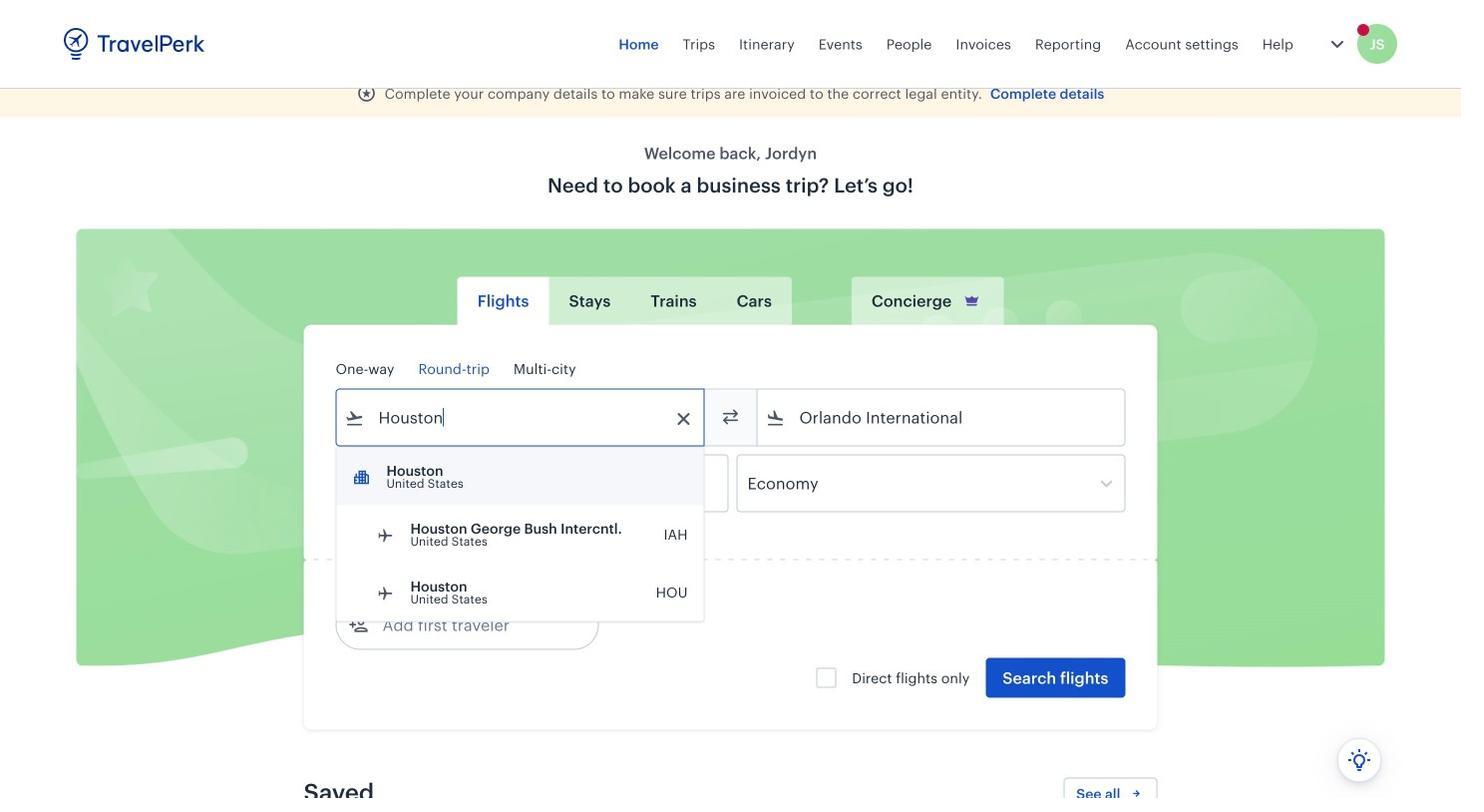Task type: describe. For each thing, give the bounding box(es) containing it.
Depart text field
[[365, 455, 468, 511]]

Return text field
[[483, 455, 587, 511]]

Add first traveler search field
[[369, 609, 576, 641]]



Task type: locate. For each thing, give the bounding box(es) containing it.
To search field
[[786, 402, 1099, 433]]

From search field
[[365, 402, 678, 433]]



